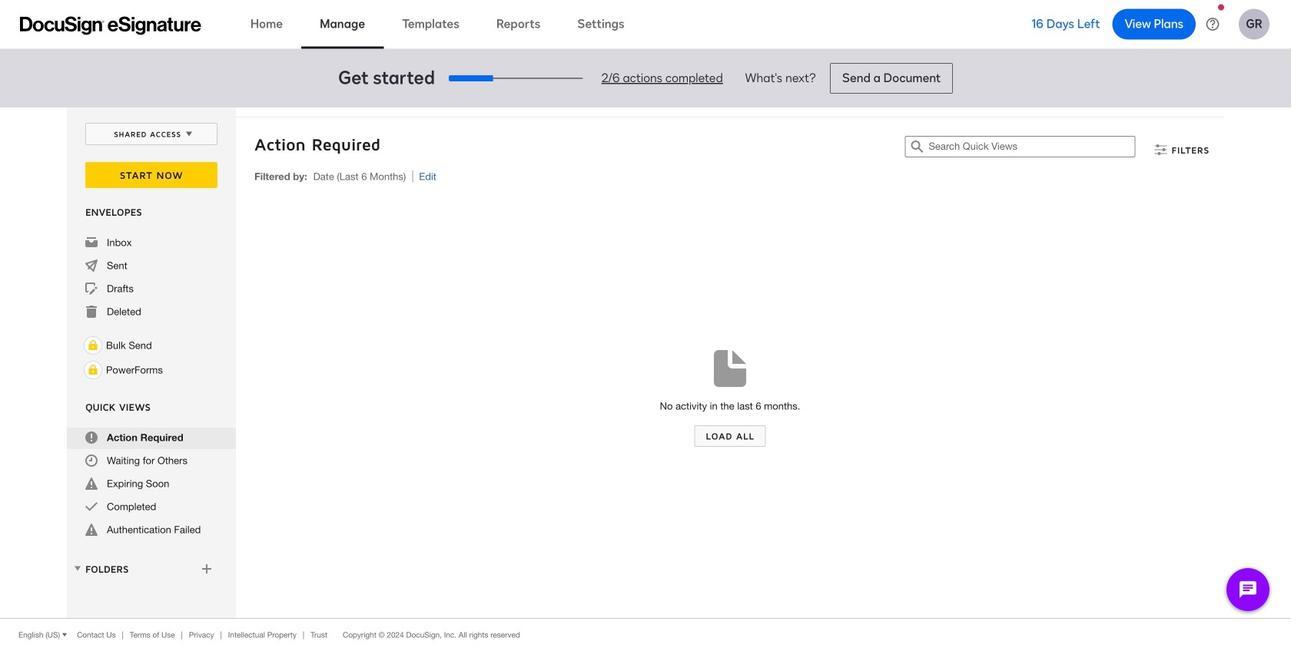 Task type: vqa. For each thing, say whether or not it's contained in the screenshot.
YOUR UPLOADED PROFILE IMAGE
no



Task type: locate. For each thing, give the bounding box(es) containing it.
2 lock image from the top
[[84, 361, 102, 380]]

view folders image
[[71, 563, 84, 575]]

action required image
[[85, 432, 98, 444]]

secondary navigation region
[[67, 108, 1228, 619]]

lock image
[[84, 337, 102, 355], [84, 361, 102, 380]]

sent image
[[85, 260, 98, 272]]

trash image
[[85, 306, 98, 318]]

0 vertical spatial lock image
[[84, 337, 102, 355]]

1 vertical spatial lock image
[[84, 361, 102, 380]]

alert image
[[85, 524, 98, 537]]



Task type: describe. For each thing, give the bounding box(es) containing it.
docusign esignature image
[[20, 17, 201, 35]]

draft image
[[85, 283, 98, 295]]

1 lock image from the top
[[84, 337, 102, 355]]

alert image
[[85, 478, 98, 490]]

inbox image
[[85, 237, 98, 249]]

Search Quick Views text field
[[929, 137, 1135, 157]]

completed image
[[85, 501, 98, 514]]

more info region
[[0, 619, 1292, 652]]

clock image
[[85, 455, 98, 467]]



